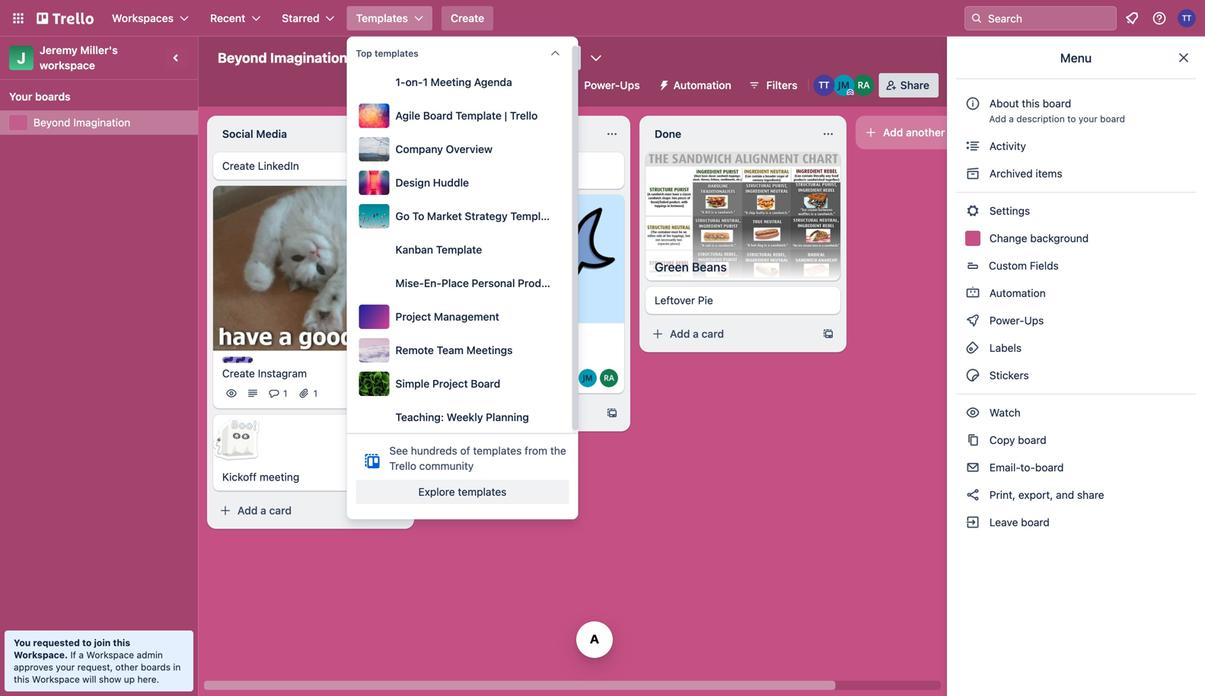 Task type: vqa. For each thing, say whether or not it's contained in the screenshot.
boards,
no



Task type: describe. For each thing, give the bounding box(es) containing it.
create for create linkedin
[[222, 160, 255, 172]]

email-to-board link
[[957, 455, 1197, 480]]

email-to-board
[[987, 461, 1064, 474]]

approves
[[14, 662, 53, 673]]

other
[[115, 662, 138, 673]]

primary element
[[0, 0, 1206, 37]]

your inside the if a workspace admin approves your request, other boards in this workspace will show up here.
[[56, 662, 75, 673]]

board down the export,
[[1022, 516, 1050, 529]]

agile board template | trello
[[396, 109, 538, 122]]

terry turtle (terryturtle) image for the right jeremy miller (jeremymiller198) image
[[814, 75, 835, 96]]

simple project board
[[396, 377, 501, 390]]

0 vertical spatial the
[[501, 331, 517, 343]]

fields
[[1030, 259, 1059, 272]]

a inside "about this board add a description to your board"
[[1009, 113, 1014, 124]]

sm image for archived items
[[966, 166, 981, 181]]

if
[[70, 650, 76, 660]]

add for the add another list button
[[884, 126, 904, 139]]

1-on-1 meeting agenda
[[396, 76, 512, 88]]

mise-en-place personal productivity system button
[[356, 268, 619, 299]]

this inside "about this board add a description to your board"
[[1022, 97, 1040, 110]]

about
[[990, 97, 1020, 110]]

your boards with 1 items element
[[9, 88, 181, 106]]

en-
[[424, 277, 442, 289]]

Social Media text field
[[213, 122, 381, 146]]

leftover
[[655, 294, 695, 307]]

media
[[256, 128, 287, 140]]

add for add a card button associated with done
[[670, 328, 690, 340]]

sm image for settings
[[966, 203, 981, 219]]

trello inside see hundreds of templates from the trello community
[[390, 460, 417, 472]]

back to home image
[[37, 6, 94, 30]]

to inside "about this board add a description to your board"
[[1068, 113, 1077, 124]]

2 vertical spatial workspace
[[32, 674, 80, 685]]

leftover pie link
[[655, 293, 832, 308]]

explore templates link
[[356, 480, 569, 504]]

company
[[396, 143, 443, 155]]

create for create instagram
[[222, 367, 255, 380]]

add for the bottommost add a card button
[[238, 504, 258, 517]]

templates button
[[347, 6, 433, 30]]

kickoff meeting
[[222, 471, 300, 483]]

terry turtle (terryturtle) image
[[1178, 9, 1197, 27]]

create linkedin
[[222, 160, 299, 172]]

jeremy
[[40, 44, 78, 56]]

1 horizontal spatial jeremy miller (jeremymiller198) image
[[579, 369, 597, 387]]

background
[[1031, 232, 1089, 244]]

star or unstar board image
[[364, 52, 377, 64]]

board inside button
[[471, 377, 501, 390]]

remote
[[396, 344, 434, 356]]

open information menu image
[[1152, 11, 1168, 26]]

social media
[[222, 128, 287, 140]]

sm image for print, export, and share
[[966, 487, 981, 503]]

power-ups inside button
[[584, 79, 640, 91]]

settings link
[[957, 199, 1197, 223]]

add another list
[[884, 126, 963, 139]]

1 inside button
[[423, 76, 428, 88]]

trello inside button
[[510, 109, 538, 122]]

leftover pie
[[655, 294, 713, 307]]

chef
[[520, 331, 543, 343]]

0 horizontal spatial imagination
[[73, 116, 130, 129]]

teaching: weekly planning button
[[356, 402, 563, 433]]

explore templates
[[419, 486, 507, 498]]

print, export, and share link
[[957, 483, 1197, 507]]

copy board
[[987, 434, 1047, 446]]

boards inside your boards with 1 items element
[[35, 90, 71, 103]]

1 horizontal spatial workspace
[[86, 650, 134, 660]]

thinking link
[[439, 168, 615, 183]]

explore
[[419, 486, 455, 498]]

workspace inside button
[[413, 51, 469, 64]]

doing
[[439, 128, 469, 140]]

to inside 'you requested to join this workspace.'
[[82, 637, 92, 648]]

community
[[419, 460, 474, 472]]

collapse image
[[550, 47, 562, 59]]

overview
[[446, 143, 493, 155]]

go to market strategy template button
[[356, 201, 563, 232]]

archived items
[[987, 167, 1063, 180]]

activity link
[[957, 134, 1197, 158]]

huddle
[[433, 176, 469, 189]]

system
[[581, 277, 619, 289]]

strategy
[[465, 210, 508, 222]]

requested
[[33, 637, 80, 648]]

imagination inside "board name" text box
[[270, 50, 348, 66]]

pete ghost image
[[212, 415, 261, 464]]

the inside see hundreds of templates from the trello community
[[551, 444, 567, 457]]

share
[[901, 79, 930, 91]]

1 horizontal spatial ups
[[1025, 314, 1044, 327]]

board up to-
[[1018, 434, 1047, 446]]

activity
[[987, 140, 1027, 152]]

2 vertical spatial add a card button
[[213, 499, 384, 523]]

simple project board button
[[356, 369, 563, 399]]

Dec 31 checkbox
[[460, 348, 512, 366]]

31
[[498, 351, 508, 362]]

mise-
[[396, 277, 424, 289]]

board up activity link
[[1101, 113, 1126, 124]]

add another list button
[[856, 116, 1063, 149]]

place
[[442, 277, 469, 289]]

share
[[1078, 489, 1105, 501]]

compliment the chef
[[439, 331, 543, 343]]

your boards
[[9, 90, 71, 103]]

see hundreds of templates from the trello community
[[390, 444, 567, 472]]

team
[[437, 344, 464, 356]]

power-ups button
[[554, 73, 649, 97]]

stickers
[[987, 369, 1029, 382]]

automation inside button
[[674, 79, 732, 91]]

board inside button
[[423, 109, 453, 122]]

mise-en-place personal productivity system
[[396, 277, 619, 289]]

agile
[[396, 109, 421, 122]]

sm image for leave board
[[966, 515, 981, 530]]

2 horizontal spatial jeremy miller (jeremymiller198) image
[[834, 75, 855, 96]]

filters
[[767, 79, 798, 91]]

items
[[1036, 167, 1063, 180]]

copy
[[990, 434, 1016, 446]]

add inside "about this board add a description to your board"
[[990, 113, 1007, 124]]

create linkedin link
[[222, 158, 399, 174]]

leave board
[[987, 516, 1050, 529]]

a down pie
[[693, 328, 699, 340]]

labels link
[[957, 336, 1197, 360]]

power-ups link
[[957, 308, 1197, 333]]

j
[[17, 49, 26, 67]]

create from template… image for done
[[823, 328, 835, 340]]

leave board link
[[957, 510, 1197, 535]]

add a card button for doing
[[430, 401, 600, 425]]

project management
[[396, 310, 500, 323]]

card for done
[[702, 328, 724, 340]]

print,
[[990, 489, 1016, 501]]

top
[[356, 48, 372, 59]]

show
[[99, 674, 121, 685]]

custom fields button
[[957, 254, 1197, 278]]

this inside the if a workspace admin approves your request, other boards in this workspace will show up here.
[[14, 674, 29, 685]]

project inside project management button
[[396, 310, 431, 323]]

add a card for doing
[[454, 407, 508, 419]]

template inside button
[[436, 243, 482, 256]]

power-ups inside power-ups link
[[987, 314, 1047, 327]]

templates for explore templates
[[458, 486, 507, 498]]

template inside "button"
[[511, 210, 557, 222]]

Done text field
[[646, 122, 813, 146]]

beyond imagination link
[[34, 115, 189, 130]]

personal
[[472, 277, 515, 289]]

change background
[[987, 232, 1089, 244]]

company overview
[[396, 143, 493, 155]]

in
[[173, 662, 181, 673]]

kickoff meeting link
[[222, 470, 399, 485]]

design huddle
[[396, 176, 469, 189]]

sm image for copy board
[[966, 433, 981, 448]]

done
[[655, 128, 682, 140]]

1-
[[396, 76, 406, 88]]



Task type: locate. For each thing, give the bounding box(es) containing it.
automation link
[[957, 281, 1197, 305]]

sm image inside print, export, and share link
[[966, 487, 981, 503]]

compliment the chef link
[[439, 329, 615, 345]]

labels
[[987, 342, 1022, 354]]

kanban template
[[396, 243, 482, 256]]

0 horizontal spatial the
[[501, 331, 517, 343]]

0 vertical spatial to
[[1068, 113, 1077, 124]]

0 vertical spatial beyond imagination
[[218, 50, 348, 66]]

create for create
[[451, 12, 485, 24]]

meeting
[[431, 76, 472, 88]]

productivity
[[518, 277, 579, 289]]

1 horizontal spatial ruby anderson (rubyanderson7) image
[[854, 75, 875, 96]]

0 horizontal spatial terry turtle (terryturtle) image
[[363, 384, 381, 403]]

0 vertical spatial card
[[702, 328, 724, 340]]

board link
[[516, 46, 581, 70]]

ruby anderson (rubyanderson7) image for the right jeremy miller (jeremymiller198) image
[[854, 75, 875, 96]]

visible
[[472, 51, 504, 64]]

0 horizontal spatial beyond imagination
[[34, 116, 130, 129]]

workspace.
[[14, 650, 68, 660]]

menu
[[1061, 51, 1092, 65]]

workspace
[[40, 59, 95, 72]]

automation down custom fields
[[987, 287, 1046, 299]]

1 right '1-'
[[423, 76, 428, 88]]

add a card button down the leftover pie link
[[646, 322, 816, 346]]

from
[[525, 444, 548, 457]]

1 horizontal spatial board
[[471, 377, 501, 390]]

if a workspace admin approves your request, other boards in this workspace will show up here.
[[14, 650, 181, 685]]

1 vertical spatial add a card
[[454, 407, 508, 419]]

create
[[451, 12, 485, 24], [222, 160, 255, 172], [222, 367, 255, 380]]

2 horizontal spatial add a card
[[670, 328, 724, 340]]

add left another
[[884, 126, 904, 139]]

sm image inside settings 'link'
[[966, 203, 981, 219]]

0 horizontal spatial card
[[269, 504, 292, 517]]

1 vertical spatial the
[[551, 444, 567, 457]]

this up description at the right top of page
[[1022, 97, 1040, 110]]

automation up done text box
[[674, 79, 732, 91]]

workspace visible
[[413, 51, 504, 64]]

add down kickoff
[[238, 504, 258, 517]]

sm image for email-to-board
[[966, 460, 981, 475]]

0 vertical spatial create from template… image
[[823, 328, 835, 340]]

sm image for power-ups
[[966, 313, 981, 328]]

template left |
[[456, 109, 502, 122]]

ups left automation button
[[620, 79, 640, 91]]

add down leftover pie at the right
[[670, 328, 690, 340]]

templates
[[356, 12, 408, 24]]

add a card
[[670, 328, 724, 340], [454, 407, 508, 419], [238, 504, 292, 517]]

board left customize views image
[[542, 51, 572, 64]]

0 horizontal spatial your
[[56, 662, 75, 673]]

5 sm image from the top
[[966, 405, 981, 420]]

1 horizontal spatial boards
[[141, 662, 171, 673]]

2 vertical spatial create
[[222, 367, 255, 380]]

1 vertical spatial beyond imagination
[[34, 116, 130, 129]]

1 vertical spatial imagination
[[73, 116, 130, 129]]

create from template… image
[[823, 328, 835, 340], [606, 407, 618, 419]]

0 vertical spatial add a card button
[[646, 322, 816, 346]]

2 vertical spatial board
[[471, 377, 501, 390]]

workspaces
[[112, 12, 174, 24]]

2 horizontal spatial workspace
[[413, 51, 469, 64]]

a inside the if a workspace admin approves your request, other boards in this workspace will show up here.
[[79, 650, 84, 660]]

menu containing 1-on-1 meeting agenda
[[356, 67, 619, 433]]

project management button
[[356, 302, 563, 332]]

create inside button
[[451, 12, 485, 24]]

sm image
[[652, 73, 674, 94], [966, 139, 981, 154], [966, 313, 981, 328], [966, 368, 981, 383], [966, 433, 981, 448], [966, 515, 981, 530]]

customize views image
[[589, 50, 604, 66]]

1 vertical spatial power-
[[990, 314, 1025, 327]]

0 horizontal spatial add a card
[[238, 504, 292, 517]]

templates for top templates
[[375, 48, 419, 59]]

this right join
[[113, 637, 130, 648]]

templates right of
[[473, 444, 522, 457]]

add a card down pie
[[670, 328, 724, 340]]

sm image for watch
[[966, 405, 981, 420]]

add a card for done
[[670, 328, 724, 340]]

workspace down approves
[[32, 674, 80, 685]]

search image
[[971, 12, 983, 24]]

trello right |
[[510, 109, 538, 122]]

2 vertical spatial card
[[269, 504, 292, 517]]

create up the workspace visible
[[451, 12, 485, 24]]

0 vertical spatial ruby anderson (rubyanderson7) image
[[854, 75, 875, 96]]

0 vertical spatial power-
[[584, 79, 620, 91]]

1 horizontal spatial add a card button
[[430, 401, 600, 425]]

1 vertical spatial trello
[[390, 460, 417, 472]]

1 horizontal spatial the
[[551, 444, 567, 457]]

0 notifications image
[[1123, 9, 1142, 27]]

2 horizontal spatial this
[[1022, 97, 1040, 110]]

card for doing
[[486, 407, 508, 419]]

this inside 'you requested to join this workspace.'
[[113, 637, 130, 648]]

0 horizontal spatial power-ups
[[584, 79, 640, 91]]

create instagram link
[[222, 366, 399, 381]]

jeremy miller (jeremymiller198) image down compliment the chef link
[[579, 369, 597, 387]]

1 vertical spatial templates
[[473, 444, 522, 457]]

add a card button up the from at the bottom
[[430, 401, 600, 425]]

a down kickoff meeting
[[261, 504, 266, 517]]

sm image for activity
[[966, 139, 981, 154]]

1 vertical spatial ups
[[1025, 314, 1044, 327]]

1-on-1 meeting agenda button
[[356, 67, 563, 97]]

export,
[[1019, 489, 1054, 501]]

your inside "about this board add a description to your board"
[[1079, 113, 1098, 124]]

1 horizontal spatial automation
[[987, 287, 1046, 299]]

up
[[124, 674, 135, 685]]

1 vertical spatial add a card button
[[430, 401, 600, 425]]

0 horizontal spatial boards
[[35, 90, 71, 103]]

2 sm image from the top
[[966, 203, 981, 219]]

ruby anderson (rubyanderson7) image for middle jeremy miller (jeremymiller198) image
[[600, 369, 618, 387]]

custom
[[989, 259, 1027, 272]]

your
[[9, 90, 32, 103]]

starred button
[[273, 6, 344, 30]]

sm image inside leave board link
[[966, 515, 981, 530]]

terry turtle (terryturtle) image left the simple
[[363, 384, 381, 403]]

sm image inside activity link
[[966, 139, 981, 154]]

kickoff
[[222, 471, 257, 483]]

1 horizontal spatial your
[[1079, 113, 1098, 124]]

power-
[[584, 79, 620, 91], [990, 314, 1025, 327]]

watch
[[987, 406, 1024, 419]]

ups down automation link
[[1025, 314, 1044, 327]]

this member is an admin of this board. image
[[847, 89, 854, 96]]

sm image for stickers
[[966, 368, 981, 383]]

1 horizontal spatial add a card
[[454, 407, 508, 419]]

a left planning
[[477, 407, 483, 419]]

1 down compliment the chef link
[[566, 351, 570, 362]]

ruby anderson (rubyanderson7) image
[[854, 75, 875, 96], [600, 369, 618, 387]]

will
[[82, 674, 96, 685]]

imagination down your boards with 1 items element
[[73, 116, 130, 129]]

jeremy miller (jeremymiller198) image right filters
[[834, 75, 855, 96]]

1 vertical spatial beyond
[[34, 116, 70, 129]]

create from template… image for doing
[[606, 407, 618, 419]]

add for add a card button related to doing
[[454, 407, 474, 419]]

add a card button for done
[[646, 322, 816, 346]]

workspace visible button
[[386, 46, 513, 70]]

board down dec 31 option at left
[[471, 377, 501, 390]]

boards right your in the left top of the page
[[35, 90, 71, 103]]

jeremy miller (jeremymiller198) image
[[834, 75, 855, 96], [579, 369, 597, 387], [384, 384, 402, 403]]

you requested to join this workspace.
[[14, 637, 130, 660]]

card down pie
[[702, 328, 724, 340]]

0 vertical spatial power-ups
[[584, 79, 640, 91]]

stickers link
[[957, 363, 1197, 388]]

boards down "admin"
[[141, 662, 171, 673]]

0 vertical spatial add a card
[[670, 328, 724, 340]]

Board name text field
[[210, 46, 355, 70]]

project down team
[[433, 377, 468, 390]]

Doing text field
[[430, 122, 597, 146]]

power- inside button
[[584, 79, 620, 91]]

beyond down your boards
[[34, 116, 70, 129]]

1 horizontal spatial imagination
[[270, 50, 348, 66]]

add down the about
[[990, 113, 1007, 124]]

sm image inside watch "link"
[[966, 405, 981, 420]]

jeremy miller (jeremymiller198) image up teaching:
[[384, 384, 402, 403]]

add a card down kickoff meeting
[[238, 504, 292, 517]]

ups inside button
[[620, 79, 640, 91]]

change
[[990, 232, 1028, 244]]

sm image
[[966, 166, 981, 181], [966, 203, 981, 219], [966, 286, 981, 301], [966, 340, 981, 356], [966, 405, 981, 420], [966, 460, 981, 475], [966, 487, 981, 503]]

sm image inside copy board link
[[966, 433, 981, 448]]

imagination down starred "dropdown button"
[[270, 50, 348, 66]]

sm image for automation
[[966, 286, 981, 301]]

a down the about
[[1009, 113, 1014, 124]]

add a card down simple project board button
[[454, 407, 508, 419]]

template inside button
[[456, 109, 502, 122]]

see
[[390, 444, 408, 457]]

0 vertical spatial boards
[[35, 90, 71, 103]]

trello down the 'see'
[[390, 460, 417, 472]]

this down approves
[[14, 674, 29, 685]]

1 vertical spatial boards
[[141, 662, 171, 673]]

template
[[456, 109, 502, 122], [511, 210, 557, 222], [436, 243, 482, 256]]

6 sm image from the top
[[966, 460, 981, 475]]

2 horizontal spatial card
[[702, 328, 724, 340]]

and
[[1056, 489, 1075, 501]]

a right if
[[79, 650, 84, 660]]

templates inside see hundreds of templates from the trello community
[[473, 444, 522, 457]]

beyond imagination inside "board name" text box
[[218, 50, 348, 66]]

1 horizontal spatial project
[[433, 377, 468, 390]]

project up remote
[[396, 310, 431, 323]]

0 vertical spatial template
[[456, 109, 502, 122]]

the
[[501, 331, 517, 343], [551, 444, 567, 457]]

print, export, and share
[[987, 489, 1105, 501]]

sm image inside archived items link
[[966, 166, 981, 181]]

sm image for labels
[[966, 340, 981, 356]]

1 horizontal spatial to
[[1068, 113, 1077, 124]]

0 horizontal spatial this
[[14, 674, 29, 685]]

to up activity link
[[1068, 113, 1077, 124]]

market
[[427, 210, 462, 222]]

1 horizontal spatial trello
[[510, 109, 538, 122]]

0 vertical spatial create
[[451, 12, 485, 24]]

0 horizontal spatial trello
[[390, 460, 417, 472]]

templates up '1-'
[[375, 48, 419, 59]]

filters button
[[744, 73, 803, 97]]

boards
[[35, 90, 71, 103], [141, 662, 171, 673]]

1 vertical spatial template
[[511, 210, 557, 222]]

0 vertical spatial beyond
[[218, 50, 267, 66]]

add down simple project board button
[[454, 407, 474, 419]]

imagination
[[270, 50, 348, 66], [73, 116, 130, 129]]

create down color: purple, title: none icon
[[222, 367, 255, 380]]

0 horizontal spatial jeremy miller (jeremymiller198) image
[[384, 384, 402, 403]]

power- up the labels
[[990, 314, 1025, 327]]

to
[[1068, 113, 1077, 124], [82, 637, 92, 648]]

sm image inside automation link
[[966, 286, 981, 301]]

4 sm image from the top
[[966, 340, 981, 356]]

beyond imagination down your boards with 1 items element
[[34, 116, 130, 129]]

power-ups down customize views image
[[584, 79, 640, 91]]

weekly
[[447, 411, 483, 423]]

1 horizontal spatial terry turtle (terryturtle) image
[[558, 369, 576, 387]]

leave
[[990, 516, 1019, 529]]

color: purple, title: none image
[[222, 357, 253, 363]]

0 vertical spatial project
[[396, 310, 431, 323]]

to-
[[1021, 461, 1036, 474]]

power- down customize views image
[[584, 79, 620, 91]]

0 horizontal spatial automation
[[674, 79, 732, 91]]

0 vertical spatial ups
[[620, 79, 640, 91]]

sm image inside automation button
[[652, 73, 674, 94]]

terry turtle (terryturtle) image
[[814, 75, 835, 96], [558, 369, 576, 387], [363, 384, 381, 403]]

workspace up 'meeting' at the top of page
[[413, 51, 469, 64]]

1 horizontal spatial power-
[[990, 314, 1025, 327]]

0 horizontal spatial add a card button
[[213, 499, 384, 523]]

0 horizontal spatial project
[[396, 310, 431, 323]]

0 vertical spatial templates
[[375, 48, 419, 59]]

1 horizontal spatial create from template… image
[[823, 328, 835, 340]]

the right the from at the bottom
[[551, 444, 567, 457]]

card right weekly
[[486, 407, 508, 419]]

0 vertical spatial board
[[542, 51, 572, 64]]

card down the meeting
[[269, 504, 292, 517]]

design
[[396, 176, 430, 189]]

beyond down recent dropdown button
[[218, 50, 267, 66]]

1 sm image from the top
[[966, 166, 981, 181]]

terry turtle (terryturtle) image for middle jeremy miller (jeremymiller198) image
[[558, 369, 576, 387]]

1 down instagram
[[283, 388, 288, 399]]

template down thinking link
[[511, 210, 557, 222]]

share button
[[879, 73, 939, 97]]

sm image inside stickers link
[[966, 368, 981, 383]]

boards inside the if a workspace admin approves your request, other boards in this workspace will show up here.
[[141, 662, 171, 673]]

0 horizontal spatial board
[[423, 109, 453, 122]]

add a card button down kickoff meeting link
[[213, 499, 384, 523]]

1 vertical spatial project
[[433, 377, 468, 390]]

a
[[1009, 113, 1014, 124], [693, 328, 699, 340], [477, 407, 483, 419], [261, 504, 266, 517], [79, 650, 84, 660]]

2 horizontal spatial board
[[542, 51, 572, 64]]

Search field
[[983, 7, 1117, 30]]

1 horizontal spatial this
[[113, 637, 130, 648]]

remote team meetings
[[396, 344, 513, 356]]

template down go to market strategy template "button" at the left
[[436, 243, 482, 256]]

email-
[[990, 461, 1021, 474]]

2 vertical spatial add a card
[[238, 504, 292, 517]]

meeting
[[260, 471, 300, 483]]

0 vertical spatial imagination
[[270, 50, 348, 66]]

list
[[948, 126, 963, 139]]

2 horizontal spatial add a card button
[[646, 322, 816, 346]]

board up print, export, and share
[[1036, 461, 1064, 474]]

terry turtle (terryturtle) image down compliment the chef link
[[558, 369, 576, 387]]

create down social
[[222, 160, 255, 172]]

1 vertical spatial automation
[[987, 287, 1046, 299]]

power-ups
[[584, 79, 640, 91], [987, 314, 1047, 327]]

sm image inside power-ups link
[[966, 313, 981, 328]]

dec 31
[[478, 351, 508, 362]]

workspace navigation collapse icon image
[[166, 47, 187, 69]]

management
[[434, 310, 500, 323]]

archived
[[990, 167, 1033, 180]]

sm image inside email-to-board link
[[966, 460, 981, 475]]

1 vertical spatial board
[[423, 109, 453, 122]]

1 vertical spatial power-ups
[[987, 314, 1047, 327]]

jeremy miller's workspace
[[40, 44, 121, 72]]

3 sm image from the top
[[966, 286, 981, 301]]

power-ups up the labels
[[987, 314, 1047, 327]]

0 horizontal spatial ruby anderson (rubyanderson7) image
[[600, 369, 618, 387]]

1 horizontal spatial beyond
[[218, 50, 267, 66]]

1 vertical spatial create
[[222, 160, 255, 172]]

7 sm image from the top
[[966, 487, 981, 503]]

templates down see hundreds of templates from the trello community
[[458, 486, 507, 498]]

2 horizontal spatial terry turtle (terryturtle) image
[[814, 75, 835, 96]]

the up '31'
[[501, 331, 517, 343]]

1 vertical spatial ruby anderson (rubyanderson7) image
[[600, 369, 618, 387]]

pie
[[698, 294, 713, 307]]

green
[[655, 260, 689, 274]]

0 horizontal spatial power-
[[584, 79, 620, 91]]

terry turtle (terryturtle) image for left jeremy miller (jeremymiller198) image
[[363, 384, 381, 403]]

menu
[[356, 67, 619, 433]]

2 vertical spatial templates
[[458, 486, 507, 498]]

0 vertical spatial workspace
[[413, 51, 469, 64]]

1 horizontal spatial power-ups
[[987, 314, 1047, 327]]

design huddle button
[[356, 168, 563, 198]]

workspace down join
[[86, 650, 134, 660]]

teaching:
[[396, 411, 444, 423]]

company overview button
[[356, 134, 563, 165]]

1 down create instagram link
[[313, 388, 318, 399]]

1 vertical spatial create from template… image
[[606, 407, 618, 419]]

automation
[[674, 79, 732, 91], [987, 287, 1046, 299]]

0 horizontal spatial create from template… image
[[606, 407, 618, 419]]

admin
[[137, 650, 163, 660]]

your down if
[[56, 662, 75, 673]]

sm image inside labels link
[[966, 340, 981, 356]]

2 vertical spatial this
[[14, 674, 29, 685]]

terry turtle (terryturtle) image left this member is an admin of this board. image
[[814, 75, 835, 96]]

project inside simple project board button
[[433, 377, 468, 390]]

recent button
[[201, 6, 270, 30]]

board up doing
[[423, 109, 453, 122]]

beyond imagination down "starred"
[[218, 50, 348, 66]]

1 vertical spatial card
[[486, 407, 508, 419]]

board up description at the right top of page
[[1043, 97, 1072, 110]]

to left join
[[82, 637, 92, 648]]

your up activity link
[[1079, 113, 1098, 124]]

1 vertical spatial to
[[82, 637, 92, 648]]

beyond inside "board name" text box
[[218, 50, 267, 66]]

kanban
[[396, 243, 433, 256]]

0 vertical spatial this
[[1022, 97, 1040, 110]]

0 horizontal spatial ups
[[620, 79, 640, 91]]

add a card button
[[646, 322, 816, 346], [430, 401, 600, 425], [213, 499, 384, 523]]

1 vertical spatial this
[[113, 637, 130, 648]]

beans
[[692, 260, 727, 274]]

archived items link
[[957, 161, 1197, 186]]

linkedin
[[258, 160, 299, 172]]

change background link
[[957, 226, 1197, 251]]



